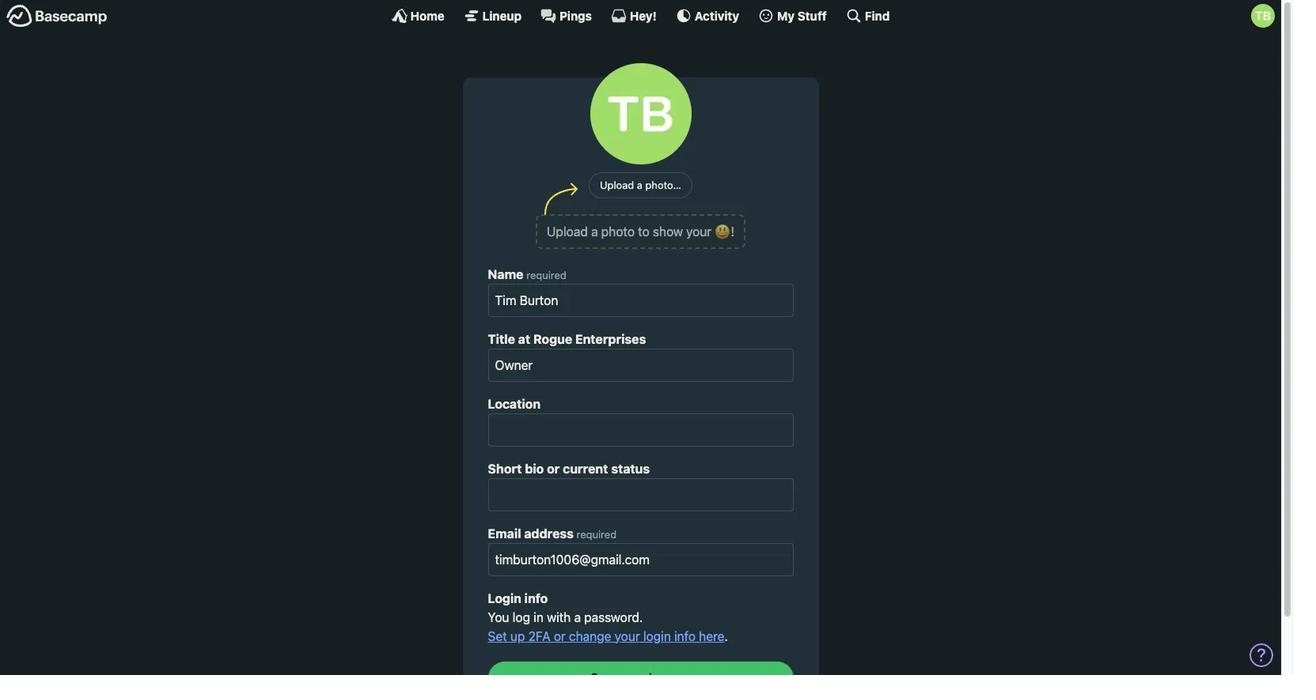 Task type: locate. For each thing, give the bounding box(es) containing it.
1 vertical spatial or
[[554, 630, 566, 644]]

1 vertical spatial upload
[[547, 224, 588, 239]]

your inside login info you log in with              a password. set up 2fa or change your login info here .
[[615, 630, 640, 644]]

2 vertical spatial a
[[574, 611, 581, 625]]

1 vertical spatial info
[[674, 630, 696, 644]]

0 horizontal spatial required
[[527, 269, 567, 281]]

a
[[637, 178, 643, 191], [591, 224, 598, 239], [574, 611, 581, 625]]

0 vertical spatial or
[[547, 462, 560, 476]]

1 horizontal spatial your
[[686, 224, 712, 239]]

hey!
[[630, 8, 657, 23]]

current
[[563, 462, 608, 476]]

0 horizontal spatial tim burton image
[[590, 63, 691, 165]]

pings
[[560, 8, 592, 23]]

None text field
[[488, 284, 793, 317]]

1 horizontal spatial info
[[674, 630, 696, 644]]

login
[[488, 592, 522, 606]]

0 horizontal spatial info
[[525, 592, 548, 606]]

2 horizontal spatial a
[[637, 178, 643, 191]]

main element
[[0, 0, 1281, 31]]

upload for upload a photo…
[[600, 178, 634, 191]]

required
[[527, 269, 567, 281], [577, 528, 617, 541]]

rogue
[[533, 332, 572, 346]]

.
[[725, 630, 728, 644]]

password.
[[584, 611, 643, 625]]

a inside 'upload a photo…' button
[[637, 178, 643, 191]]

0 horizontal spatial your
[[615, 630, 640, 644]]

1 horizontal spatial required
[[577, 528, 617, 541]]

a right with
[[574, 611, 581, 625]]

1 horizontal spatial a
[[591, 224, 598, 239]]

bio
[[525, 462, 544, 476]]

1 vertical spatial your
[[615, 630, 640, 644]]

a for photo…
[[637, 178, 643, 191]]

upload inside button
[[600, 178, 634, 191]]

1 horizontal spatial tim burton image
[[1251, 4, 1275, 28]]

login
[[643, 630, 671, 644]]

info left here
[[674, 630, 696, 644]]

None submit
[[488, 662, 793, 676]]

required right address
[[577, 528, 617, 541]]

status
[[611, 462, 650, 476]]

in
[[534, 611, 544, 625]]

0 horizontal spatial a
[[574, 611, 581, 625]]

info up in
[[525, 592, 548, 606]]

lineup link
[[464, 8, 522, 24]]

Short bio or current status text field
[[488, 478, 793, 512]]

required inside name required
[[527, 269, 567, 281]]

or down with
[[554, 630, 566, 644]]

1 vertical spatial required
[[577, 528, 617, 541]]

info
[[525, 592, 548, 606], [674, 630, 696, 644]]

required inside "email address required"
[[577, 528, 617, 541]]

upload a photo… button
[[589, 173, 692, 198]]

tim burton image
[[1251, 4, 1275, 28], [590, 63, 691, 165]]

0 vertical spatial upload
[[600, 178, 634, 191]]

0 vertical spatial a
[[637, 178, 643, 191]]

your left 😃!
[[686, 224, 712, 239]]

None email field
[[488, 543, 793, 577]]

0 horizontal spatial upload
[[547, 224, 588, 239]]

upload
[[600, 178, 634, 191], [547, 224, 588, 239]]

title
[[488, 332, 515, 346]]

or
[[547, 462, 560, 476], [554, 630, 566, 644]]

name
[[488, 267, 524, 281]]

upload left photo
[[547, 224, 588, 239]]

a left photo
[[591, 224, 598, 239]]

Title at Rogue Enterprises text field
[[488, 349, 793, 382]]

upload left photo…
[[600, 178, 634, 191]]

your down "password."
[[615, 630, 640, 644]]

0 vertical spatial required
[[527, 269, 567, 281]]

photo
[[601, 224, 635, 239]]

a left photo…
[[637, 178, 643, 191]]

required right name
[[527, 269, 567, 281]]

you
[[488, 611, 509, 625]]

name required
[[488, 267, 567, 281]]

my stuff button
[[758, 8, 827, 24]]

a for photo
[[591, 224, 598, 239]]

hey! button
[[611, 8, 657, 24]]

your
[[686, 224, 712, 239], [615, 630, 640, 644]]

1 vertical spatial tim burton image
[[590, 63, 691, 165]]

show
[[653, 224, 683, 239]]

enterprises
[[575, 332, 646, 346]]

1 horizontal spatial upload
[[600, 178, 634, 191]]

1 vertical spatial a
[[591, 224, 598, 239]]

or right bio
[[547, 462, 560, 476]]

upload a photo…
[[600, 178, 681, 191]]



Task type: vqa. For each thing, say whether or not it's contained in the screenshot.
photo…'s a
yes



Task type: describe. For each thing, give the bounding box(es) containing it.
set up 2fa or change your login info here link
[[488, 630, 725, 644]]

change
[[569, 630, 611, 644]]

upload for upload a photo to show your 😃!
[[547, 224, 588, 239]]

0 vertical spatial tim burton image
[[1251, 4, 1275, 28]]

to
[[638, 224, 650, 239]]

find button
[[846, 8, 890, 24]]

log
[[513, 611, 530, 625]]

find
[[865, 8, 890, 23]]

login info you log in with              a password. set up 2fa or change your login info here .
[[488, 592, 728, 644]]

upload a photo to show your 😃!
[[547, 224, 734, 239]]

pings button
[[541, 8, 592, 24]]

email
[[488, 527, 521, 541]]

😃!
[[715, 224, 734, 239]]

title at rogue enterprises
[[488, 332, 646, 346]]

short bio or current status
[[488, 462, 650, 476]]

at
[[518, 332, 530, 346]]

my
[[777, 8, 795, 23]]

my stuff
[[777, 8, 827, 23]]

Location text field
[[488, 414, 793, 447]]

a inside login info you log in with              a password. set up 2fa or change your login info here .
[[574, 611, 581, 625]]

2fa
[[528, 630, 551, 644]]

with
[[547, 611, 571, 625]]

home link
[[391, 8, 445, 24]]

address
[[524, 527, 574, 541]]

home
[[410, 8, 445, 23]]

short
[[488, 462, 522, 476]]

up
[[510, 630, 525, 644]]

0 vertical spatial your
[[686, 224, 712, 239]]

location
[[488, 397, 541, 411]]

lineup
[[483, 8, 522, 23]]

set
[[488, 630, 507, 644]]

photo…
[[645, 178, 681, 191]]

activity
[[695, 8, 739, 23]]

email address required
[[488, 527, 617, 541]]

0 vertical spatial info
[[525, 592, 548, 606]]

or inside login info you log in with              a password. set up 2fa or change your login info here .
[[554, 630, 566, 644]]

here
[[699, 630, 725, 644]]

stuff
[[798, 8, 827, 23]]

switch accounts image
[[6, 4, 108, 28]]

activity link
[[676, 8, 739, 24]]



